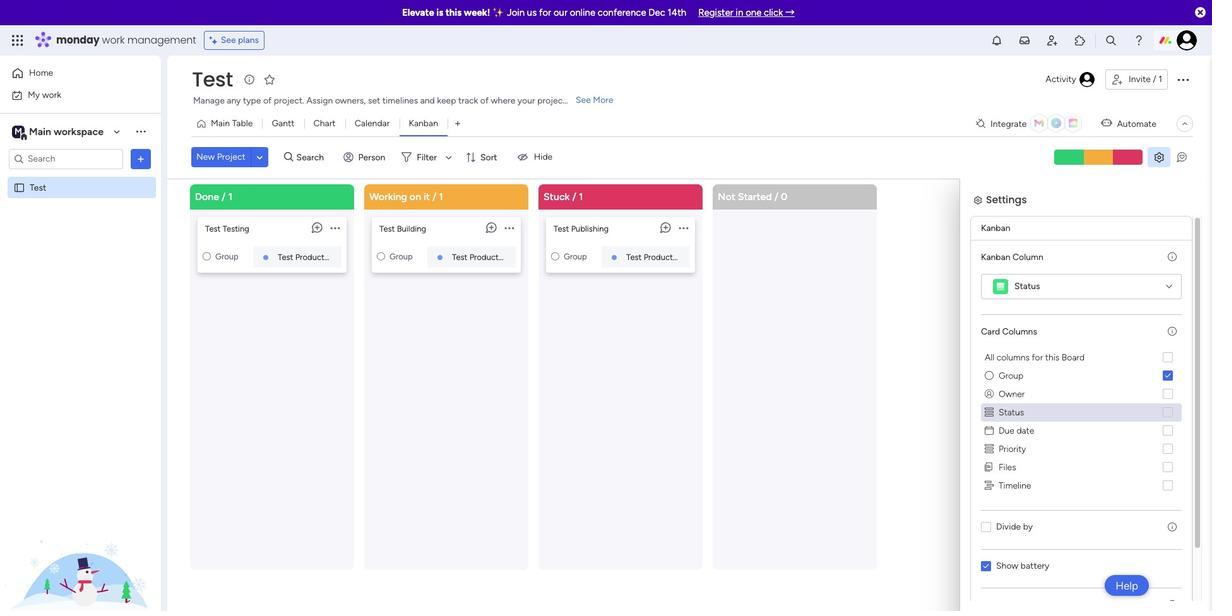 Task type: describe. For each thing, give the bounding box(es) containing it.
pipeline for done / 1
[[338, 252, 367, 262]]

set
[[368, 95, 380, 106]]

hide
[[534, 152, 553, 162]]

integrate
[[991, 118, 1027, 129]]

test testing
[[205, 224, 249, 233]]

files for small timeline column outline icon
[[999, 462, 1017, 473]]

more
[[593, 95, 614, 105]]

14th
[[668, 7, 687, 18]]

help button
[[1105, 575, 1149, 596]]

activity
[[1046, 74, 1077, 85]]

status option for dapulse person column image at right
[[981, 430, 1192, 449]]

apps image
[[1074, 34, 1087, 47]]

test list box
[[0, 174, 161, 369]]

show battery for small timeline column outline image
[[996, 588, 1049, 598]]

register
[[699, 7, 734, 18]]

type
[[243, 95, 261, 106]]

manage any type of project. assign owners, set timelines and keep track of where your project stands.
[[193, 95, 596, 106]]

1 for stuck / 1
[[579, 190, 583, 202]]

due date option for dapulse person column image at right
[[981, 449, 1192, 467]]

publishing
[[571, 224, 609, 233]]

✨
[[493, 7, 505, 18]]

group for done
[[215, 252, 239, 261]]

main table
[[211, 118, 253, 129]]

elevate is this week! ✨ join us for our online conference dec 14th
[[402, 7, 687, 18]]

plans
[[238, 35, 259, 45]]

elevate
[[402, 7, 434, 18]]

week!
[[464, 7, 490, 18]]

pipeline for working on it / 1
[[512, 252, 541, 262]]

show battery for small timeline column outline icon
[[997, 560, 1050, 571]]

main table button
[[191, 114, 262, 134]]

done
[[195, 190, 219, 202]]

timeline for small timeline column outline image
[[998, 507, 1031, 518]]

where
[[491, 95, 516, 106]]

us
[[527, 7, 537, 18]]

project
[[538, 95, 566, 106]]

stands.
[[568, 95, 596, 106]]

by for small timeline column outline image
[[1023, 549, 1033, 559]]

due for v2 calendar view small outline image
[[999, 425, 1015, 436]]

m
[[15, 126, 22, 137]]

workspace image
[[12, 125, 25, 139]]

select product image
[[11, 34, 24, 47]]

table
[[232, 118, 253, 129]]

group for v2 info image for card columns test group
[[981, 394, 1192, 522]]

columns for dapulse person column icon
[[997, 352, 1030, 363]]

divide by for small timeline column outline image
[[996, 549, 1033, 559]]

test group for card columns's v2 info icon
[[981, 348, 1182, 495]]

not started / 0
[[718, 190, 788, 202]]

card columns for dapulse person column icon
[[981, 326, 1038, 337]]

activity button
[[1041, 69, 1101, 90]]

chart
[[314, 118, 336, 129]]

test production pipeline for stuck / 1
[[626, 252, 715, 262]]

sort button
[[460, 147, 505, 168]]

invite / 1
[[1129, 74, 1163, 85]]

see plans button
[[204, 31, 265, 50]]

dapulse integrations image
[[976, 119, 986, 129]]

card for dapulse person column icon
[[981, 326, 1000, 337]]

new project button
[[191, 147, 251, 168]]

it
[[424, 190, 430, 202]]

person button
[[338, 147, 393, 168]]

sort
[[481, 152, 497, 163]]

see for see more
[[576, 95, 591, 105]]

test publishing
[[554, 224, 609, 233]]

started
[[738, 190, 772, 202]]

board for dapulse person column image at right
[[1061, 379, 1084, 390]]

working on it / 1
[[369, 190, 443, 202]]

0 vertical spatial for
[[539, 7, 551, 18]]

register in one click → link
[[699, 7, 795, 18]]

divide for small timeline column outline image
[[996, 549, 1021, 559]]

group for stuck
[[564, 252, 587, 261]]

new project
[[196, 152, 246, 162]]

online
[[570, 7, 596, 18]]

dec
[[649, 7, 666, 18]]

one
[[746, 7, 762, 18]]

0 vertical spatial this
[[446, 7, 462, 18]]

monday work management
[[56, 33, 196, 47]]

automate
[[1117, 118, 1157, 129]]

columns for dapulse person column image at right
[[1002, 353, 1037, 364]]

person
[[358, 152, 385, 163]]

work for my
[[42, 89, 61, 100]]

all for dapulse person column image at right
[[985, 379, 994, 390]]

v2 file column image for small timeline column outline image's files option
[[985, 488, 993, 501]]

due date for v2 calendar view small outline image
[[999, 425, 1035, 436]]

management
[[127, 33, 196, 47]]

our
[[554, 7, 568, 18]]

group for test group associated with card columns's v2 info icon
[[981, 367, 1182, 495]]

priority for v2 calendar view small outline icon
[[998, 471, 1026, 482]]

add view image
[[455, 119, 460, 129]]

owner option for v2 calendar view small outline image
[[981, 385, 1182, 403]]

→
[[786, 7, 795, 18]]

owners,
[[335, 95, 366, 106]]

/ for invite
[[1153, 74, 1157, 85]]

columns for dapulse person column image at right
[[996, 379, 1029, 390]]

files for small timeline column outline image
[[998, 489, 1016, 500]]

my work button
[[8, 85, 136, 105]]

new
[[196, 152, 215, 162]]

kanban column for dapulse person column icon
[[981, 252, 1044, 262]]

workspace
[[54, 125, 104, 137]]

help
[[1116, 579, 1139, 592]]

calendar
[[355, 118, 390, 129]]

test inside "list box"
[[30, 182, 46, 193]]

v2 sun outline image up dapulse person column image at right
[[985, 396, 993, 410]]

project.
[[274, 95, 304, 106]]

/ for stuck
[[573, 190, 577, 202]]

v2 sun outline image down test testing at the left of page
[[203, 252, 211, 261]]

production for stuck / 1
[[644, 252, 684, 262]]

1 of from the left
[[263, 95, 272, 106]]

keep
[[437, 95, 456, 106]]

james peterson image
[[1177, 30, 1197, 51]]

invite
[[1129, 74, 1151, 85]]

for for v2 info image for card columns test group
[[1032, 379, 1043, 390]]

see more
[[576, 95, 614, 105]]

0
[[781, 190, 788, 202]]

by for small timeline column outline icon
[[1024, 521, 1033, 532]]

is
[[437, 7, 443, 18]]

v2 calendar view small outline image
[[985, 424, 994, 437]]

v2 sun outline image down test publishing
[[551, 252, 560, 261]]

battery for small timeline column outline icon
[[1021, 560, 1050, 571]]

any
[[227, 95, 241, 106]]

see more link
[[575, 94, 615, 107]]

row group inside main content
[[188, 184, 885, 611]]

project
[[217, 152, 246, 162]]

v2 sun outline image up dapulse person column icon
[[985, 369, 994, 382]]

click
[[764, 7, 783, 18]]

settings for dapulse person column icon
[[986, 192, 1027, 207]]

due date option for dapulse person column icon
[[981, 422, 1182, 440]]

gantt button
[[262, 114, 304, 134]]

main for main table
[[211, 118, 230, 129]]

not
[[718, 190, 736, 202]]

search everything image
[[1105, 34, 1118, 47]]

small timeline column outline image
[[985, 506, 993, 519]]

add to favorites image
[[263, 73, 276, 86]]

/ left 0
[[775, 190, 779, 202]]

Search in workspace field
[[27, 152, 105, 166]]

lottie animation element
[[0, 484, 161, 611]]

board for dapulse person column icon
[[1062, 352, 1085, 363]]

see plans
[[221, 35, 259, 45]]

2 of from the left
[[480, 95, 489, 106]]

v2 status outline image for status
[[985, 433, 993, 446]]

register in one click →
[[699, 7, 795, 18]]

invite / 1 button
[[1106, 69, 1168, 90]]

invite members image
[[1046, 34, 1059, 47]]

collapse board header image
[[1180, 119, 1190, 129]]



Task type: vqa. For each thing, say whether or not it's contained in the screenshot.
bottom battery
yes



Task type: locate. For each thing, give the bounding box(es) containing it.
1 vertical spatial columns
[[996, 379, 1029, 390]]

priority right v2 calendar view small outline icon
[[999, 444, 1027, 454]]

monday
[[56, 33, 100, 47]]

v2 status outline image for status
[[985, 406, 994, 419]]

row group containing done
[[188, 184, 885, 611]]

priority option
[[981, 440, 1182, 458], [981, 467, 1192, 485]]

kanban button
[[399, 114, 448, 134]]

due date right v2 calendar view small outline image
[[999, 425, 1035, 436]]

files option
[[981, 458, 1182, 476], [981, 485, 1192, 504]]

my
[[28, 89, 40, 100]]

work
[[102, 33, 125, 47], [42, 89, 61, 100]]

dapulse person column image
[[985, 415, 993, 428]]

1 vertical spatial settings
[[986, 212, 1027, 226]]

this
[[446, 7, 462, 18], [1046, 352, 1060, 363], [1045, 379, 1059, 390]]

show board description image
[[242, 73, 257, 86]]

2 vertical spatial this
[[1045, 379, 1059, 390]]

2 v2 status outline image from the top
[[985, 442, 994, 456]]

pipeline
[[338, 252, 367, 262], [512, 252, 541, 262], [686, 252, 715, 262]]

test group
[[981, 348, 1182, 495], [981, 375, 1192, 522]]

2 vertical spatial v2 info image
[[1168, 600, 1177, 610]]

main left table
[[211, 118, 230, 129]]

3 production from the left
[[644, 252, 684, 262]]

priority for v2 calendar view small outline image
[[999, 444, 1027, 454]]

1 right stuck
[[579, 190, 583, 202]]

1 right done
[[228, 190, 232, 202]]

2 v2 info image from the top
[[1168, 326, 1177, 337]]

1 for invite / 1
[[1159, 74, 1163, 85]]

1 horizontal spatial of
[[480, 95, 489, 106]]

date for v2 calendar view small outline image
[[1017, 425, 1035, 436]]

files option for small timeline column outline icon
[[981, 458, 1182, 476]]

test production pipeline for working on it / 1
[[452, 252, 541, 262]]

0 horizontal spatial work
[[42, 89, 61, 100]]

test
[[192, 65, 233, 93], [30, 182, 46, 193], [205, 224, 221, 233], [380, 224, 395, 233], [554, 224, 569, 233], [278, 252, 293, 262], [452, 252, 468, 262], [626, 252, 642, 262]]

/
[[1153, 74, 1157, 85], [222, 190, 226, 202], [433, 190, 437, 202], [573, 190, 577, 202], [775, 190, 779, 202]]

columns
[[997, 352, 1030, 363], [996, 379, 1029, 390]]

card
[[981, 326, 1000, 337], [981, 353, 1000, 364]]

0 vertical spatial by
[[1024, 521, 1033, 532]]

0 vertical spatial settings
[[986, 192, 1027, 207]]

v2 info image for kanban column
[[1178, 279, 1187, 290]]

due date
[[999, 425, 1035, 436], [998, 452, 1034, 463]]

all up dapulse person column icon
[[985, 352, 995, 363]]

owner for dapulse person column image at right
[[998, 416, 1025, 427]]

1 vertical spatial due date option
[[981, 449, 1192, 467]]

on
[[410, 190, 421, 202]]

0 vertical spatial columns
[[997, 352, 1030, 363]]

1 vertical spatial due
[[998, 452, 1014, 463]]

0 vertical spatial due date
[[999, 425, 1035, 436]]

filter button
[[397, 147, 457, 168]]

work for monday
[[102, 33, 125, 47]]

v2 file column image for small timeline column outline icon files option
[[985, 461, 994, 474]]

0 vertical spatial board
[[1062, 352, 1085, 363]]

date right v2 calendar view small outline image
[[1017, 425, 1035, 436]]

v2 calendar view small outline image
[[985, 451, 993, 464]]

1 test production pipeline from the left
[[278, 252, 367, 262]]

stuck
[[544, 190, 570, 202]]

1 vertical spatial v2 file column image
[[985, 488, 993, 501]]

timeline option
[[981, 476, 1182, 495], [981, 504, 1192, 522]]

0 horizontal spatial main
[[29, 125, 51, 137]]

see left more
[[576, 95, 591, 105]]

of right type
[[263, 95, 272, 106]]

group option for dapulse person column image at right
[[981, 394, 1192, 412]]

owner
[[999, 389, 1025, 399], [998, 416, 1025, 427]]

1 vertical spatial divide
[[996, 549, 1021, 559]]

1 vertical spatial this
[[1046, 352, 1060, 363]]

v2 info image for kanban column
[[1168, 252, 1177, 262]]

timeline for small timeline column outline icon
[[999, 480, 1032, 491]]

all
[[985, 352, 995, 363], [985, 379, 994, 390]]

all columns for this board for dapulse person column icon
[[985, 352, 1085, 363]]

0 vertical spatial due
[[999, 425, 1015, 436]]

0 vertical spatial all
[[985, 352, 995, 363]]

test building
[[380, 224, 426, 233]]

0 vertical spatial status option
[[981, 403, 1182, 422]]

this for dapulse person column image at right
[[1045, 379, 1059, 390]]

2 pipeline from the left
[[512, 252, 541, 262]]

0 vertical spatial all columns for this board
[[985, 352, 1085, 363]]

kanban
[[409, 118, 438, 129], [981, 223, 1011, 233], [981, 250, 1010, 261], [981, 252, 1011, 262], [981, 279, 1010, 290]]

show for small timeline column outline icon
[[997, 560, 1019, 571]]

owner option for v2 calendar view small outline icon
[[981, 412, 1192, 430]]

main inside workspace selection element
[[29, 125, 51, 137]]

timeline option for v2 calendar view small outline image
[[981, 476, 1182, 495]]

0 vertical spatial work
[[102, 33, 125, 47]]

stuck / 1
[[544, 190, 583, 202]]

1 vertical spatial status option
[[981, 430, 1192, 449]]

0 vertical spatial columns
[[1003, 326, 1038, 337]]

timeline
[[999, 480, 1032, 491], [998, 507, 1031, 518]]

1 vertical spatial columns
[[1002, 353, 1037, 364]]

2 production from the left
[[470, 252, 510, 262]]

due for v2 calendar view small outline icon
[[998, 452, 1014, 463]]

card for dapulse person column image at right
[[981, 353, 1000, 364]]

priority option for v2 calendar view small outline icon
[[981, 467, 1192, 485]]

help image
[[1133, 34, 1146, 47]]

1 vertical spatial see
[[576, 95, 591, 105]]

/ right invite
[[1153, 74, 1157, 85]]

0 vertical spatial battery
[[1021, 560, 1050, 571]]

1 horizontal spatial pipeline
[[512, 252, 541, 262]]

0 horizontal spatial pipeline
[[338, 252, 367, 262]]

0 vertical spatial v2 info image
[[1178, 279, 1187, 290]]

v2 file column image
[[985, 461, 994, 474], [985, 488, 993, 501]]

card columns for dapulse person column image at right
[[981, 353, 1037, 364]]

1 vertical spatial timeline
[[998, 507, 1031, 518]]

due
[[999, 425, 1015, 436], [998, 452, 1014, 463]]

gantt
[[272, 118, 295, 129]]

v2 sun outline image
[[377, 252, 385, 261]]

1 vertical spatial files option
[[981, 485, 1192, 504]]

filter
[[417, 152, 437, 163]]

0 vertical spatial divide
[[997, 521, 1021, 532]]

0 vertical spatial card columns
[[981, 326, 1038, 337]]

v2 search image
[[284, 150, 293, 165]]

options image
[[505, 217, 514, 239]]

1 vertical spatial v2 status outline image
[[985, 442, 994, 456]]

2 horizontal spatial test production pipeline
[[626, 252, 715, 262]]

see left 'plans'
[[221, 35, 236, 45]]

0 vertical spatial priority option
[[981, 440, 1182, 458]]

1 v2 info image from the top
[[1168, 252, 1177, 262]]

1 v2 status outline image from the top
[[985, 433, 993, 446]]

settings
[[986, 192, 1027, 207], [986, 212, 1027, 226]]

2 vertical spatial for
[[1032, 379, 1043, 390]]

0 horizontal spatial see
[[221, 35, 236, 45]]

1 vertical spatial priority
[[998, 471, 1026, 482]]

v2 info image for card columns
[[1168, 326, 1177, 337]]

chart button
[[304, 114, 345, 134]]

group option
[[981, 367, 1182, 385], [981, 394, 1192, 412]]

column for v2 info image for card columns test group
[[1012, 279, 1043, 290]]

date right v2 calendar view small outline icon
[[1016, 452, 1034, 463]]

conference
[[598, 7, 646, 18]]

2 horizontal spatial production
[[644, 252, 684, 262]]

v2 info image
[[1178, 279, 1187, 290], [1178, 353, 1187, 364], [1168, 522, 1177, 533]]

and
[[420, 95, 435, 106]]

group for working
[[390, 252, 413, 261]]

show
[[997, 560, 1019, 571], [996, 588, 1018, 598]]

/ right stuck
[[573, 190, 577, 202]]

main right workspace icon
[[29, 125, 51, 137]]

Search field
[[293, 149, 331, 166]]

priority right small timeline column outline icon
[[998, 471, 1026, 482]]

1 vertical spatial card
[[981, 353, 1000, 364]]

1 v2 status outline image from the top
[[985, 406, 994, 419]]

/ right done
[[222, 190, 226, 202]]

work inside "button"
[[42, 89, 61, 100]]

1 vertical spatial work
[[42, 89, 61, 100]]

see inside "button"
[[221, 35, 236, 45]]

priority option for v2 calendar view small outline image
[[981, 440, 1182, 458]]

/ for done
[[222, 190, 226, 202]]

show for small timeline column outline image
[[996, 588, 1018, 598]]

1 horizontal spatial main
[[211, 118, 230, 129]]

1 vertical spatial all columns for this board
[[985, 379, 1084, 390]]

1 vertical spatial owner
[[998, 416, 1025, 427]]

column
[[1013, 252, 1044, 262], [1012, 279, 1043, 290]]

files right small timeline column outline icon
[[998, 489, 1016, 500]]

status option
[[981, 403, 1182, 422], [981, 430, 1192, 449]]

0 vertical spatial owner
[[999, 389, 1025, 399]]

pipeline for stuck / 1
[[686, 252, 715, 262]]

0 horizontal spatial of
[[263, 95, 272, 106]]

1 inside the invite / 1 button
[[1159, 74, 1163, 85]]

main content containing settings
[[167, 178, 1213, 611]]

/ right it
[[433, 190, 437, 202]]

3 v2 info image from the top
[[1168, 600, 1177, 610]]

v2 status outline image for priority
[[985, 470, 993, 483]]

owner option
[[981, 385, 1182, 403], [981, 412, 1192, 430]]

settings for dapulse person column image at right
[[986, 212, 1027, 226]]

0 vertical spatial divide by
[[997, 521, 1033, 532]]

hide button
[[509, 147, 560, 168]]

main workspace
[[29, 125, 104, 137]]

lottie animation image
[[0, 484, 161, 611]]

v2 status outline image inside status option
[[985, 433, 993, 446]]

for
[[539, 7, 551, 18], [1032, 352, 1043, 363], [1032, 379, 1043, 390]]

timeline option for v2 calendar view small outline icon
[[981, 504, 1192, 522]]

1 vertical spatial show battery
[[996, 588, 1049, 598]]

timelines
[[383, 95, 418, 106]]

0 vertical spatial card
[[981, 326, 1000, 337]]

in
[[736, 7, 744, 18]]

production
[[295, 252, 336, 262], [470, 252, 510, 262], [644, 252, 684, 262]]

due date right v2 calendar view small outline icon
[[998, 452, 1034, 463]]

building
[[397, 224, 426, 233]]

1 vertical spatial timeline option
[[981, 504, 1192, 522]]

columns
[[1003, 326, 1038, 337], [1002, 353, 1037, 364]]

date
[[1017, 425, 1035, 436], [1016, 452, 1034, 463]]

main for main workspace
[[29, 125, 51, 137]]

1 vertical spatial v2 status outline image
[[985, 470, 993, 483]]

0 vertical spatial v2 info image
[[1168, 252, 1177, 262]]

group
[[215, 252, 239, 261], [390, 252, 413, 261], [564, 252, 587, 261], [999, 370, 1024, 381], [998, 398, 1023, 408]]

priority
[[999, 444, 1027, 454], [998, 471, 1026, 482]]

3 pipeline from the left
[[686, 252, 715, 262]]

join
[[507, 7, 525, 18]]

1 vertical spatial by
[[1023, 549, 1033, 559]]

card columns
[[981, 326, 1038, 337], [981, 353, 1037, 364]]

all columns for this board for dapulse person column image at right
[[985, 379, 1084, 390]]

testing
[[223, 224, 249, 233]]

test group for v2 info image for card columns
[[981, 375, 1192, 522]]

1 production from the left
[[295, 252, 336, 262]]

1 horizontal spatial production
[[470, 252, 510, 262]]

working
[[369, 190, 407, 202]]

divide by
[[997, 521, 1033, 532], [996, 549, 1033, 559]]

assign
[[307, 95, 333, 106]]

timeline right small timeline column outline icon
[[999, 480, 1032, 491]]

due date option
[[981, 422, 1182, 440], [981, 449, 1192, 467]]

status
[[1015, 281, 1041, 291], [1014, 308, 1040, 319], [999, 407, 1024, 418], [998, 434, 1024, 445]]

1 vertical spatial due date
[[998, 452, 1034, 463]]

0 vertical spatial group option
[[981, 367, 1182, 385]]

arrow down image
[[441, 150, 457, 165]]

all columns for this board
[[985, 352, 1085, 363], [985, 379, 1084, 390]]

v2 status outline image
[[985, 406, 994, 419], [985, 442, 994, 456]]

this for dapulse person column icon
[[1046, 352, 1060, 363]]

see
[[221, 35, 236, 45], [576, 95, 591, 105]]

row group
[[188, 184, 885, 611]]

kanban column for dapulse person column image at right
[[981, 279, 1043, 290]]

2 horizontal spatial pipeline
[[686, 252, 715, 262]]

0 vertical spatial kanban column
[[981, 252, 1044, 262]]

2 test production pipeline from the left
[[452, 252, 541, 262]]

date for v2 calendar view small outline icon
[[1016, 452, 1034, 463]]

1 vertical spatial board
[[1061, 379, 1084, 390]]

work right monday at the left top
[[102, 33, 125, 47]]

1 vertical spatial for
[[1032, 352, 1043, 363]]

small timeline column outline image
[[985, 479, 994, 492]]

all up dapulse person column image at right
[[985, 379, 994, 390]]

1
[[1159, 74, 1163, 85], [228, 190, 232, 202], [439, 190, 443, 202], [579, 190, 583, 202]]

0 horizontal spatial production
[[295, 252, 336, 262]]

production for done / 1
[[295, 252, 336, 262]]

owner right dapulse person column icon
[[999, 389, 1025, 399]]

main
[[211, 118, 230, 129], [29, 125, 51, 137]]

0 vertical spatial due date option
[[981, 422, 1182, 440]]

owner for dapulse person column icon
[[999, 389, 1025, 399]]

v2 status outline image inside status option
[[985, 406, 994, 419]]

2 vertical spatial v2 info image
[[1168, 522, 1177, 533]]

main content
[[167, 178, 1213, 611]]

1 vertical spatial date
[[1016, 452, 1034, 463]]

show battery
[[997, 560, 1050, 571], [996, 588, 1049, 598]]

workspace selection element
[[12, 124, 105, 141]]

v2 status outline image down v2 calendar view small outline image
[[985, 442, 994, 456]]

0 vertical spatial column
[[1013, 252, 1044, 262]]

main inside main table button
[[211, 118, 230, 129]]

0 vertical spatial v2 file column image
[[985, 461, 994, 474]]

battery
[[1021, 560, 1050, 571], [1020, 588, 1049, 598]]

option
[[0, 176, 161, 179]]

1 vertical spatial divide by
[[996, 549, 1033, 559]]

files right v2 calendar view small outline icon
[[999, 462, 1017, 473]]

timeline right small timeline column outline image
[[998, 507, 1031, 518]]

/ inside the invite / 1 button
[[1153, 74, 1157, 85]]

your
[[518, 95, 535, 106]]

0 vertical spatial show battery
[[997, 560, 1050, 571]]

of
[[263, 95, 272, 106], [480, 95, 489, 106]]

files option for small timeline column outline image
[[981, 485, 1192, 504]]

0 vertical spatial v2 status outline image
[[985, 433, 993, 446]]

0 vertical spatial timeline option
[[981, 476, 1182, 495]]

v2 info image for card columns
[[1178, 353, 1187, 364]]

battery for small timeline column outline image
[[1020, 588, 1049, 598]]

1 vertical spatial column
[[1012, 279, 1043, 290]]

0 vertical spatial see
[[221, 35, 236, 45]]

0 vertical spatial timeline
[[999, 480, 1032, 491]]

1 right it
[[439, 190, 443, 202]]

angle down image
[[257, 153, 263, 162]]

v2 info image
[[1168, 252, 1177, 262], [1168, 326, 1177, 337], [1168, 600, 1177, 610]]

1 vertical spatial group option
[[981, 394, 1192, 412]]

dapulse person column image
[[985, 387, 994, 401]]

v2 file column image up small timeline column outline image
[[985, 488, 993, 501]]

1 vertical spatial v2 info image
[[1168, 326, 1177, 337]]

workspace options image
[[135, 125, 147, 138]]

divide
[[997, 521, 1021, 532], [996, 549, 1021, 559]]

home button
[[8, 63, 136, 83]]

1 for done / 1
[[228, 190, 232, 202]]

manage
[[193, 95, 225, 106]]

owner right dapulse person column image at right
[[998, 416, 1025, 427]]

of right track on the left top of page
[[480, 95, 489, 106]]

for for test group associated with card columns's v2 info icon
[[1032, 352, 1043, 363]]

1 vertical spatial kanban column
[[981, 279, 1043, 290]]

v2 file column image up small timeline column outline icon
[[985, 461, 994, 474]]

1 vertical spatial priority option
[[981, 467, 1192, 485]]

all for dapulse person column icon
[[985, 352, 995, 363]]

test production pipeline for done / 1
[[278, 252, 367, 262]]

kanban inside kanban button
[[409, 118, 438, 129]]

0 vertical spatial show
[[997, 560, 1019, 571]]

due right v2 calendar view small outline image
[[999, 425, 1015, 436]]

1 vertical spatial files
[[998, 489, 1016, 500]]

0 horizontal spatial test production pipeline
[[278, 252, 367, 262]]

1 horizontal spatial test production pipeline
[[452, 252, 541, 262]]

calendar button
[[345, 114, 399, 134]]

3 test production pipeline from the left
[[626, 252, 715, 262]]

production for working on it / 1
[[470, 252, 510, 262]]

Test field
[[189, 65, 236, 93]]

1 horizontal spatial work
[[102, 33, 125, 47]]

v2 status outline image for priority
[[985, 442, 994, 456]]

0 vertical spatial files
[[999, 462, 1017, 473]]

column for test group associated with card columns's v2 info icon
[[1013, 252, 1044, 262]]

public board image
[[13, 182, 25, 194]]

1 vertical spatial owner option
[[981, 412, 1192, 430]]

1 vertical spatial v2 info image
[[1178, 353, 1187, 364]]

work right my
[[42, 89, 61, 100]]

status option for dapulse person column icon
[[981, 403, 1182, 422]]

group option for dapulse person column icon
[[981, 367, 1182, 385]]

1 vertical spatial card columns
[[981, 353, 1037, 364]]

divide for small timeline column outline icon
[[997, 521, 1021, 532]]

home
[[29, 68, 53, 78]]

divide by for small timeline column outline icon
[[997, 521, 1033, 532]]

all columns for this board up dapulse person column image at right
[[985, 379, 1084, 390]]

v2 status outline image
[[985, 433, 993, 446], [985, 470, 993, 483]]

my work
[[28, 89, 61, 100]]

v2 status outline image up v2 calendar view small outline icon
[[985, 433, 993, 446]]

see for see plans
[[221, 35, 236, 45]]

1 horizontal spatial see
[[576, 95, 591, 105]]

0 vertical spatial priority
[[999, 444, 1027, 454]]

autopilot image
[[1102, 115, 1112, 131]]

1 vertical spatial show
[[996, 588, 1018, 598]]

due date for v2 calendar view small outline icon
[[998, 452, 1034, 463]]

2 v2 status outline image from the top
[[985, 470, 993, 483]]

0 vertical spatial v2 status outline image
[[985, 406, 994, 419]]

v2 status outline image down v2 calendar view small outline icon
[[985, 470, 993, 483]]

v2 status outline image up v2 calendar view small outline image
[[985, 406, 994, 419]]

1 pipeline from the left
[[338, 252, 367, 262]]

v2 sun outline image
[[203, 252, 211, 261], [551, 252, 560, 261], [985, 369, 994, 382], [985, 396, 993, 410]]

1 right invite
[[1159, 74, 1163, 85]]

1 vertical spatial battery
[[1020, 588, 1049, 598]]

group
[[981, 367, 1182, 495], [981, 394, 1192, 522]]

0 vertical spatial owner option
[[981, 385, 1182, 403]]

0 vertical spatial date
[[1017, 425, 1035, 436]]

0 vertical spatial files option
[[981, 458, 1182, 476]]

board
[[1062, 352, 1085, 363], [1061, 379, 1084, 390]]

columns for dapulse person column icon
[[1003, 326, 1038, 337]]

all columns for this board up dapulse person column icon
[[985, 352, 1085, 363]]

due right v2 calendar view small outline icon
[[998, 452, 1014, 463]]

1 vertical spatial all
[[985, 379, 994, 390]]

inbox image
[[1019, 34, 1031, 47]]

options image
[[1176, 72, 1191, 87], [135, 153, 147, 165], [331, 217, 340, 239], [679, 217, 689, 239]]

notifications image
[[991, 34, 1003, 47]]

track
[[458, 95, 478, 106]]



